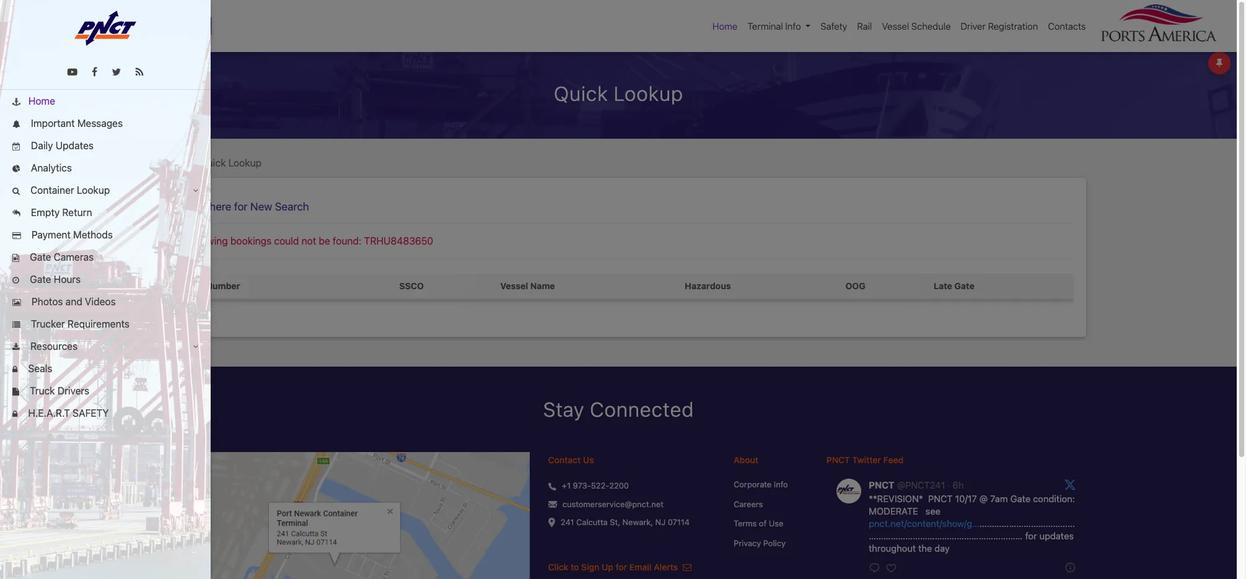 Task type: locate. For each thing, give the bounding box(es) containing it.
2 vertical spatial home
[[161, 157, 187, 168]]

safety
[[821, 20, 848, 32]]

angle down image inside resources link
[[193, 343, 198, 351]]

2 vertical spatial lookup
[[77, 185, 110, 196]]

vessel schedule
[[882, 20, 951, 32]]

1 horizontal spatial home
[[161, 157, 187, 168]]

container lookup
[[28, 185, 110, 196]]

rail
[[857, 20, 872, 32]]

1 vertical spatial lock image
[[12, 411, 18, 419]]

late
[[934, 281, 953, 292]]

to
[[571, 562, 579, 573]]

0 horizontal spatial lookup
[[77, 185, 110, 196]]

lock image for h.e.a.r.t safety
[[12, 411, 18, 419]]

1 vertical spatial home link
[[0, 90, 211, 112]]

seals link
[[0, 358, 211, 380]]

vessel left name
[[500, 281, 528, 292]]

vessel name
[[500, 281, 555, 292]]

1 vertical spatial quick
[[554, 82, 608, 105]]

1 vertical spatial angle down image
[[193, 343, 198, 351]]

1 vertical spatial lookup
[[228, 157, 262, 168]]

gate down the 'payment'
[[30, 252, 51, 263]]

vessel for vessel name
[[500, 281, 528, 292]]

schedule
[[912, 20, 951, 32]]

empty
[[31, 207, 60, 218]]

1 horizontal spatial vessel
[[882, 20, 909, 32]]

for right here
[[234, 200, 248, 213]]

home link
[[708, 14, 743, 38], [0, 90, 211, 112], [161, 157, 187, 168]]

driver registration link
[[956, 14, 1043, 38]]

0 vertical spatial quick lookup
[[554, 82, 683, 105]]

new
[[250, 200, 272, 213]]

youtube play image
[[67, 67, 77, 77]]

feed
[[884, 455, 904, 466]]

angle down image up following
[[193, 187, 198, 195]]

and
[[66, 296, 82, 307]]

for
[[234, 200, 248, 213], [616, 562, 627, 573]]

2 horizontal spatial home
[[713, 20, 738, 32]]

h.e.a.r.t safety link
[[0, 402, 211, 425]]

0 vertical spatial click
[[183, 200, 207, 213]]

here
[[210, 200, 231, 213]]

name
[[531, 281, 555, 292]]

file image
[[12, 389, 19, 397]]

2 lock image from the top
[[12, 411, 18, 419]]

angle down image down booking number
[[193, 343, 198, 351]]

photos and videos
[[29, 296, 116, 307]]

for right up on the left of the page
[[616, 562, 627, 573]]

list image
[[12, 322, 20, 330]]

gate for gate cameras
[[30, 252, 51, 263]]

0 vertical spatial quick
[[12, 20, 37, 32]]

angle down image inside container lookup link
[[193, 187, 198, 195]]

0 horizontal spatial home
[[28, 95, 55, 107]]

1 vertical spatial vessel
[[500, 281, 528, 292]]

pie chart image
[[12, 166, 20, 173]]

envelope o image
[[683, 564, 692, 572]]

credit card image
[[12, 232, 21, 240]]

0 horizontal spatial for
[[234, 200, 248, 213]]

lock image down file image at the bottom left
[[12, 411, 18, 419]]

1 angle down image from the top
[[193, 187, 198, 195]]

lock image
[[12, 366, 18, 374], [12, 411, 18, 419]]

0 vertical spatial angle down image
[[193, 187, 198, 195]]

1 horizontal spatial for
[[616, 562, 627, 573]]

home link for safety link
[[708, 14, 743, 38]]

empty return
[[28, 207, 92, 218]]

0 vertical spatial home link
[[708, 14, 743, 38]]

safety link
[[816, 14, 853, 38]]

click for click here for new search
[[183, 200, 207, 213]]

gate hours link
[[0, 268, 211, 291]]

hours
[[54, 274, 81, 285]]

clock o image
[[12, 277, 19, 285]]

quick links
[[12, 20, 61, 32]]

methods
[[73, 229, 113, 241]]

2 horizontal spatial quick
[[554, 82, 608, 105]]

1 lock image from the top
[[12, 366, 18, 374]]

2 angle down image from the top
[[193, 343, 198, 351]]

1 horizontal spatial quick
[[200, 157, 226, 168]]

vessel inside the vessel schedule link
[[882, 20, 909, 32]]

click right search icon
[[183, 200, 207, 213]]

trucker requirements link
[[0, 313, 211, 335]]

safety
[[73, 408, 109, 419]]

click left to
[[548, 562, 569, 573]]

0 vertical spatial lookup
[[614, 82, 683, 105]]

vessel right "rail"
[[882, 20, 909, 32]]

1 horizontal spatial lookup
[[228, 157, 262, 168]]

not
[[302, 235, 316, 247]]

payment methods
[[29, 229, 113, 241]]

contacts link
[[1043, 14, 1091, 38]]

lock image for seals
[[12, 366, 18, 374]]

click here for new search link
[[163, 200, 1074, 213]]

lock image up file image at the bottom left
[[12, 366, 18, 374]]

0 horizontal spatial quick lookup
[[200, 157, 262, 168]]

2 horizontal spatial lookup
[[614, 82, 683, 105]]

booking
[[169, 281, 204, 292]]

quick
[[12, 20, 37, 32], [554, 82, 608, 105], [200, 157, 226, 168]]

be
[[319, 235, 330, 247]]

1 vertical spatial quick lookup
[[200, 157, 262, 168]]

empty return link
[[0, 201, 211, 224]]

calendar check o image
[[12, 143, 20, 151]]

gate up photos
[[30, 274, 51, 285]]

photos
[[32, 296, 63, 307]]

0 vertical spatial home
[[713, 20, 738, 32]]

1 vertical spatial click
[[548, 562, 569, 573]]

driver
[[961, 20, 986, 32]]

updates
[[56, 140, 94, 151]]

gate
[[30, 252, 51, 263], [30, 274, 51, 285], [955, 281, 975, 292]]

contact us
[[548, 455, 594, 466]]

download image
[[12, 344, 20, 352]]

angle down image
[[193, 187, 198, 195], [193, 343, 198, 351]]

0 horizontal spatial quick
[[12, 20, 37, 32]]

quick lookup
[[554, 82, 683, 105], [200, 157, 262, 168]]

lock image inside h.e.a.r.t safety link
[[12, 411, 18, 419]]

facebook image
[[92, 67, 97, 77]]

contact
[[548, 455, 581, 466]]

lookup
[[614, 82, 683, 105], [228, 157, 262, 168], [77, 185, 110, 196]]

click
[[183, 200, 207, 213], [548, 562, 569, 573]]

container
[[30, 185, 74, 196]]

click here for new search
[[183, 200, 309, 213]]

connected
[[590, 398, 694, 421]]

0 vertical spatial vessel
[[882, 20, 909, 32]]

important
[[31, 118, 75, 129]]

angle down image for container lookup
[[193, 187, 198, 195]]

vessel
[[882, 20, 909, 32], [500, 281, 528, 292]]

twitter image
[[112, 67, 121, 77]]

angle down image for resources
[[193, 343, 198, 351]]

0 horizontal spatial click
[[183, 200, 207, 213]]

1 horizontal spatial click
[[548, 562, 569, 573]]

0 horizontal spatial vessel
[[500, 281, 528, 292]]

0 vertical spatial lock image
[[12, 366, 18, 374]]

lock image inside "seals" link
[[12, 366, 18, 374]]



Task type: vqa. For each thing, say whether or not it's contained in the screenshot.
the left More
no



Task type: describe. For each thing, give the bounding box(es) containing it.
analytics
[[28, 162, 72, 174]]

return
[[62, 207, 92, 218]]

pnct twitter feed
[[827, 455, 904, 466]]

file movie o image
[[12, 255, 19, 263]]

gate right late
[[955, 281, 975, 292]]

anchor image
[[12, 99, 20, 106]]

registration
[[988, 20, 1039, 32]]

h.e.a.r.t
[[28, 408, 70, 419]]

the
[[168, 235, 185, 247]]

resources link
[[0, 335, 211, 358]]

rss image
[[136, 67, 143, 77]]

could
[[274, 235, 299, 247]]

videos
[[85, 296, 116, 307]]

resources
[[28, 341, 78, 352]]

stay connected
[[543, 398, 694, 421]]

analytics link
[[0, 157, 211, 179]]

truck
[[30, 386, 55, 397]]

trhu8483650
[[364, 235, 433, 247]]

gate cameras
[[27, 252, 94, 263]]

2 vertical spatial quick
[[200, 157, 226, 168]]

driver registration
[[961, 20, 1039, 32]]

truck drivers
[[27, 386, 89, 397]]

important messages link
[[0, 112, 211, 135]]

bookings
[[231, 235, 272, 247]]

home link for daily updates link
[[0, 90, 211, 112]]

rail link
[[853, 14, 877, 38]]

payment methods link
[[0, 224, 211, 246]]

2 vertical spatial home link
[[161, 157, 187, 168]]

seals
[[26, 363, 52, 374]]

links
[[39, 20, 61, 32]]

click for click to sign up for email alerts
[[548, 562, 569, 573]]

1 vertical spatial home
[[28, 95, 55, 107]]

contacts
[[1048, 20, 1086, 32]]

drivers
[[58, 386, 89, 397]]

about
[[734, 455, 759, 466]]

quick links link
[[12, 19, 69, 33]]

following
[[188, 235, 228, 247]]

search image
[[168, 202, 178, 213]]

1 vertical spatial for
[[616, 562, 627, 573]]

sign
[[581, 562, 600, 573]]

ssco
[[399, 281, 424, 292]]

daily updates
[[28, 140, 94, 151]]

found:
[[333, 235, 362, 247]]

oog
[[846, 281, 866, 292]]

search image
[[12, 188, 20, 196]]

us
[[583, 455, 594, 466]]

twitter
[[853, 455, 881, 466]]

cameras
[[54, 252, 94, 263]]

truck drivers link
[[0, 380, 211, 402]]

late gate
[[934, 281, 975, 292]]

h.e.a.r.t safety
[[26, 408, 109, 419]]

gate for gate hours
[[30, 274, 51, 285]]

reply all image
[[12, 210, 20, 218]]

vessel for vessel schedule
[[882, 20, 909, 32]]

number
[[206, 281, 240, 292]]

daily
[[31, 140, 53, 151]]

trucker
[[31, 319, 65, 330]]

0 vertical spatial for
[[234, 200, 248, 213]]

click to sign up for email alerts
[[548, 562, 681, 573]]

hazardous
[[685, 281, 731, 292]]

pnct
[[827, 455, 850, 466]]

photos and videos link
[[0, 291, 211, 313]]

the following bookings could not be found: trhu8483650
[[168, 235, 433, 247]]

gate hours
[[27, 274, 81, 285]]

bell image
[[12, 121, 20, 129]]

up
[[602, 562, 614, 573]]

photo image
[[12, 299, 21, 307]]

alerts
[[654, 562, 678, 573]]

container lookup link
[[0, 179, 211, 201]]

click to sign up for email alerts link
[[548, 562, 692, 573]]

search
[[275, 200, 309, 213]]

vessel schedule link
[[877, 14, 956, 38]]

stay
[[543, 398, 584, 421]]

requirements
[[67, 319, 130, 330]]

payment
[[32, 229, 71, 241]]

daily updates link
[[0, 135, 211, 157]]

messages
[[77, 118, 123, 129]]

gate cameras link
[[0, 246, 211, 268]]

email
[[630, 562, 652, 573]]

1 horizontal spatial quick lookup
[[554, 82, 683, 105]]

important messages
[[28, 118, 123, 129]]

trucker requirements
[[28, 319, 130, 330]]



